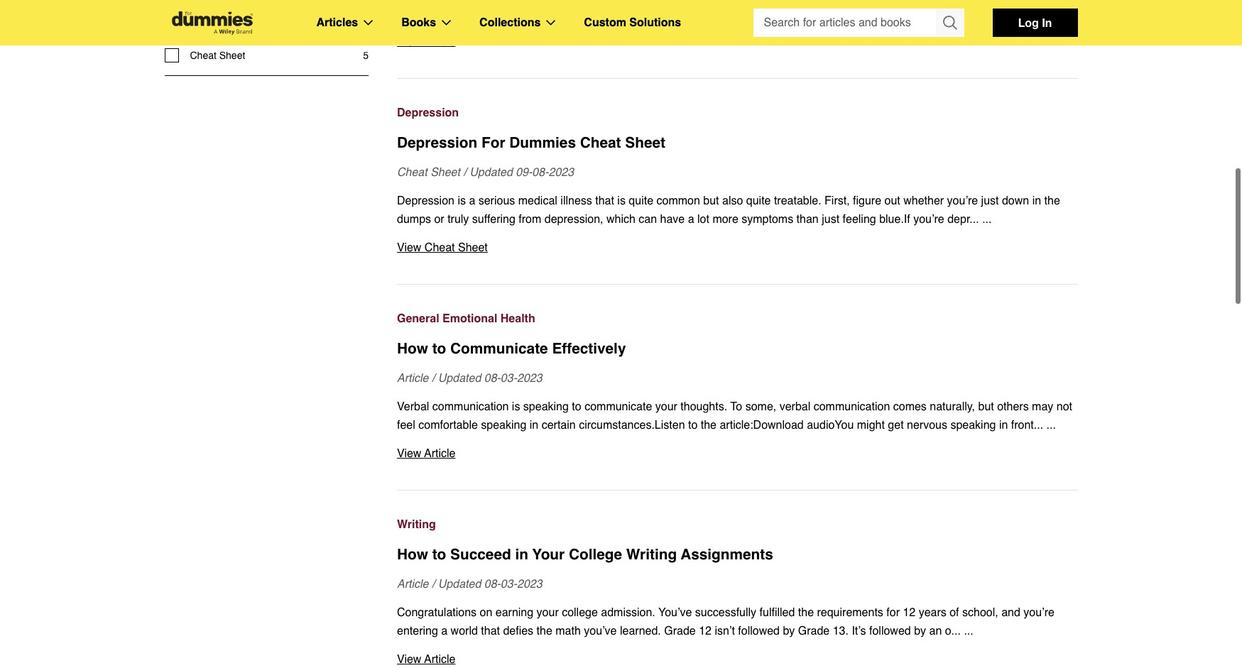 Task type: locate. For each thing, give the bounding box(es) containing it.
view article down books
[[397, 36, 456, 48]]

2023 down how to communicate effectively on the bottom
[[517, 372, 542, 385]]

speaking left 'certain'
[[481, 419, 527, 432]]

in right down in the top of the page
[[1033, 195, 1041, 207]]

cheat right dummies
[[580, 134, 621, 151]]

point
[[895, 0, 919, 1]]

group
[[753, 9, 964, 37]]

article / updated 08-03-2023 down communicate
[[397, 372, 542, 385]]

08- up the medical
[[532, 166, 549, 179]]

verbal
[[780, 401, 811, 413]]

but inside verbal communication is speaking to communicate your thoughts. to some, verbal communication comes naturally, but others may not feel comfortable speaking in certain circumstances.listen to the article:download audioyou might get nervous speaking in front...
[[979, 401, 994, 413]]

09-
[[516, 166, 532, 179]]

quite up 'symptoms'
[[746, 195, 771, 207]]

/ up truly
[[463, 166, 467, 179]]

to up 'certain'
[[572, 401, 582, 413]]

2 vertical spatial updated
[[438, 578, 481, 591]]

health
[[501, 313, 535, 325]]

depression inside depression link
[[397, 107, 459, 119]]

2 horizontal spatial is
[[618, 195, 626, 207]]

o...
[[945, 625, 961, 638]]

comfortable
[[419, 419, 478, 432]]

communicate
[[585, 401, 652, 413]]

0 horizontal spatial articles
[[190, 9, 223, 21]]

0 vertical spatial 2023
[[549, 166, 574, 179]]

2 vertical spatial 08-
[[484, 578, 501, 591]]

1 vertical spatial for
[[887, 607, 900, 619]]

a left world at the left bottom of the page
[[441, 625, 448, 638]]

0 horizontal spatial papers
[[449, 0, 484, 1]]

just down first,
[[822, 213, 840, 226]]

than inside research papers are like a six-hour energy drink for your grade. they're usually weighted a higher point value than other assignments because they require more work. and writing a few successful research papers each semester helps to boost your grade po...
[[953, 0, 975, 1]]

circumstances.listen
[[579, 419, 685, 432]]

boost
[[917, 7, 945, 20]]

0 vertical spatial 03-
[[501, 372, 517, 385]]

1 horizontal spatial than
[[953, 0, 975, 1]]

but left "others"
[[979, 401, 994, 413]]

naturally,
[[930, 401, 975, 413]]

cheat sheet
[[190, 50, 245, 61]]

1 horizontal spatial is
[[512, 401, 520, 413]]

a inside congratulations on earning your college admission. you've successfully fulfilled the requirements for 12 years of school, and you're entering a world that defies the math you've learned. grade 12 isn't followed by grade 13. it's followed by an o...
[[441, 625, 448, 638]]

2 how from the top
[[397, 546, 428, 563]]

communicate
[[450, 340, 548, 357]]

article
[[424, 36, 456, 48], [397, 372, 429, 385], [424, 448, 456, 460], [397, 578, 429, 591], [424, 654, 456, 666]]

1 vertical spatial just
[[822, 213, 840, 226]]

08-
[[532, 166, 549, 179], [484, 372, 501, 385], [484, 578, 501, 591]]

0 horizontal spatial just
[[822, 213, 840, 226]]

1 vertical spatial 2023
[[517, 372, 542, 385]]

0 vertical spatial article / updated 08-03-2023
[[397, 372, 542, 385]]

2 vertical spatial view article
[[397, 654, 456, 666]]

0 horizontal spatial that
[[481, 625, 500, 638]]

sheet up or
[[431, 166, 460, 179]]

and
[[1002, 607, 1021, 619]]

1 horizontal spatial more
[[713, 213, 739, 226]]

papers up the they
[[449, 0, 484, 1]]

the
[[1045, 195, 1060, 207], [701, 419, 717, 432], [798, 607, 814, 619], [537, 625, 553, 638]]

1 vertical spatial than
[[797, 213, 819, 226]]

figure
[[853, 195, 882, 207]]

a down drink
[[625, 7, 631, 20]]

1 vertical spatial that
[[481, 625, 500, 638]]

3 depression from the top
[[397, 195, 455, 207]]

article:download
[[720, 419, 804, 432]]

/ up congratulations
[[432, 578, 435, 591]]

1 horizontal spatial 12
[[903, 607, 916, 619]]

1 depression from the top
[[397, 107, 459, 119]]

a
[[527, 0, 533, 1], [850, 0, 857, 1], [625, 7, 631, 20], [469, 195, 475, 207], [688, 213, 694, 226], [441, 625, 448, 638]]

0 vertical spatial more
[[506, 7, 532, 20]]

your down value
[[948, 7, 970, 20]]

that up which in the top of the page
[[595, 195, 614, 207]]

drink
[[618, 0, 642, 1]]

updated
[[470, 166, 513, 179], [438, 372, 481, 385], [438, 578, 481, 591]]

just
[[981, 195, 999, 207], [822, 213, 840, 226]]

0 horizontal spatial more
[[506, 7, 532, 20]]

2 horizontal spatial you're
[[1024, 607, 1055, 619]]

view article link
[[397, 33, 1078, 51], [397, 445, 1078, 463], [397, 651, 1078, 668]]

for up few
[[645, 0, 659, 1]]

quite
[[629, 195, 654, 207], [746, 195, 771, 207]]

more inside depression is a serious medical illness that is quite common but also quite treatable. first, figure out whether you're just down in the dumps or truly suffering from depression, which can have a lot more symptoms than just feeling blue.if you're depr...
[[713, 213, 739, 226]]

0 horizontal spatial but
[[703, 195, 719, 207]]

1 03- from the top
[[501, 372, 517, 385]]

1 vertical spatial papers
[[758, 7, 793, 20]]

view for how to succeed in your college writing assignments
[[397, 654, 422, 666]]

3 view article from the top
[[397, 654, 456, 666]]

verbal
[[397, 401, 429, 413]]

feel
[[397, 419, 415, 432]]

more inside research papers are like a six-hour energy drink for your grade. they're usually weighted a higher point value than other assignments because they require more work. and writing a few successful research papers each semester helps to boost your grade po...
[[506, 7, 532, 20]]

0 vertical spatial but
[[703, 195, 719, 207]]

cheat sheet / updated 09-08-2023
[[397, 166, 574, 179]]

sheet inside "link"
[[625, 134, 666, 151]]

articles for 9
[[190, 9, 223, 21]]

for left years
[[887, 607, 900, 619]]

1 vertical spatial how
[[397, 546, 428, 563]]

others
[[997, 401, 1029, 413]]

2 communication from the left
[[814, 401, 890, 413]]

1 horizontal spatial articles
[[316, 16, 358, 29]]

you're down whether
[[914, 213, 945, 226]]

lot
[[698, 213, 710, 226]]

than up grade
[[953, 0, 975, 1]]

to inside research papers are like a six-hour energy drink for your grade. they're usually weighted a higher point value than other assignments because they require more work. and writing a few successful research papers each semester helps to boost your grade po...
[[904, 7, 914, 20]]

more down like on the left of the page
[[506, 7, 532, 20]]

0 vertical spatial than
[[953, 0, 975, 1]]

you're inside congratulations on earning your college admission. you've successfully fulfilled the requirements for 12 years of school, and you're entering a world that defies the math you've learned. grade 12 isn't followed by grade 13. it's followed by an o...
[[1024, 607, 1055, 619]]

2023 up the illness at the left top of the page
[[549, 166, 574, 179]]

semester
[[824, 7, 871, 20]]

1 vertical spatial article / updated 08-03-2023
[[397, 578, 542, 591]]

0 vertical spatial how
[[397, 340, 428, 357]]

more down also
[[713, 213, 739, 226]]

articles up cheat sheet
[[190, 9, 223, 21]]

how down general
[[397, 340, 428, 357]]

view article link down research on the top of the page
[[397, 33, 1078, 51]]

symptoms
[[742, 213, 794, 226]]

cheat down or
[[425, 242, 455, 254]]

Search for articles and books text field
[[753, 9, 937, 37]]

0 horizontal spatial followed
[[738, 625, 780, 638]]

how to succeed in your college writing assignments link
[[397, 544, 1078, 565]]

0 vertical spatial just
[[981, 195, 999, 207]]

by
[[783, 625, 795, 638], [914, 625, 926, 638]]

the inside verbal communication is speaking to communicate your thoughts. to some, verbal communication comes naturally, but others may not feel comfortable speaking in certain circumstances.listen to the article:download audioyou might get nervous speaking in front...
[[701, 419, 717, 432]]

1 horizontal spatial followed
[[869, 625, 911, 638]]

your
[[662, 0, 684, 1], [948, 7, 970, 20], [655, 401, 678, 413], [537, 607, 559, 619]]

08- up 'on'
[[484, 578, 501, 591]]

just left down in the top of the page
[[981, 195, 999, 207]]

2 view article link from the top
[[397, 445, 1078, 463]]

view down books
[[397, 36, 422, 48]]

the inside depression is a serious medical illness that is quite common but also quite treatable. first, figure out whether you're just down in the dumps or truly suffering from depression, which can have a lot more symptoms than just feeling blue.if you're depr...
[[1045, 195, 1060, 207]]

is up which in the top of the page
[[618, 195, 626, 207]]

blue.if
[[880, 213, 910, 226]]

0 horizontal spatial grade
[[664, 625, 696, 638]]

article down entering at bottom
[[424, 654, 456, 666]]

0 vertical spatial for
[[645, 0, 659, 1]]

depression inside depression is a serious medical illness that is quite common but also quite treatable. first, figure out whether you're just down in the dumps or truly suffering from depression, which can have a lot more symptoms than just feeling blue.if you're depr...
[[397, 195, 455, 207]]

view down entering at bottom
[[397, 654, 422, 666]]

followed
[[738, 625, 780, 638], [869, 625, 911, 638]]

you've
[[659, 607, 692, 619]]

3 view from the top
[[397, 448, 422, 460]]

in left your at bottom
[[515, 546, 528, 563]]

depression for dummies cheat sheet link
[[397, 132, 1078, 153]]

followed down fulfilled
[[738, 625, 780, 638]]

2 vertical spatial depression
[[397, 195, 455, 207]]

truly
[[448, 213, 469, 226]]

the down thoughts.
[[701, 419, 717, 432]]

on
[[480, 607, 493, 619]]

1 vertical spatial writing
[[626, 546, 677, 563]]

but
[[703, 195, 719, 207], [979, 401, 994, 413]]

1 vertical spatial 08-
[[484, 372, 501, 385]]

communication up comfortable
[[432, 401, 509, 413]]

speaking
[[523, 401, 569, 413], [481, 419, 527, 432], [951, 419, 996, 432]]

how to communicate effectively link
[[397, 338, 1078, 359]]

view article link down article:download at the bottom right of page
[[397, 445, 1078, 463]]

view
[[397, 36, 422, 48], [397, 242, 422, 254], [397, 448, 422, 460], [397, 654, 422, 666]]

0 horizontal spatial is
[[458, 195, 466, 207]]

1 view article from the top
[[397, 36, 456, 48]]

but up the lot
[[703, 195, 719, 207]]

0 vertical spatial writing
[[397, 519, 436, 531]]

1 vertical spatial /
[[432, 372, 435, 385]]

you've
[[584, 625, 617, 638]]

in
[[1042, 16, 1052, 29]]

which
[[607, 213, 636, 226]]

article / updated 08-03-2023
[[397, 372, 542, 385], [397, 578, 542, 591]]

2 03- from the top
[[501, 578, 517, 591]]

depression for depression is a serious medical illness that is quite common but also quite treatable. first, figure out whether you're just down in the dumps or truly suffering from depression, which can have a lot more symptoms than just feeling blue.if you're depr...
[[397, 195, 455, 207]]

1 horizontal spatial that
[[595, 195, 614, 207]]

0 horizontal spatial quite
[[629, 195, 654, 207]]

communication up might at the right of page
[[814, 401, 890, 413]]

article / updated 08-03-2023 down 'succeed'
[[397, 578, 542, 591]]

in inside depression is a serious medical illness that is quite common but also quite treatable. first, figure out whether you're just down in the dumps or truly suffering from depression, which can have a lot more symptoms than just feeling blue.if you're depr...
[[1033, 195, 1041, 207]]

view article link for how to succeed in your college writing assignments
[[397, 651, 1078, 668]]

1 horizontal spatial communication
[[814, 401, 890, 413]]

2 vertical spatial 2023
[[517, 578, 542, 591]]

view down dumps
[[397, 242, 422, 254]]

communication
[[432, 401, 509, 413], [814, 401, 890, 413]]

from
[[519, 213, 542, 226]]

1 how from the top
[[397, 340, 428, 357]]

0 horizontal spatial communication
[[432, 401, 509, 413]]

view article down feel
[[397, 448, 456, 460]]

emotional
[[443, 313, 498, 325]]

2023 up earning
[[517, 578, 542, 591]]

updated up comfortable
[[438, 372, 481, 385]]

that down 'on'
[[481, 625, 500, 638]]

4 view from the top
[[397, 654, 422, 666]]

03- up earning
[[501, 578, 517, 591]]

2 view article from the top
[[397, 448, 456, 460]]

view article link down isn't
[[397, 651, 1078, 668]]

2 view from the top
[[397, 242, 422, 254]]

your left thoughts.
[[655, 401, 678, 413]]

you're up depr... at the right top of the page
[[947, 195, 978, 207]]

view for how to communicate effectively
[[397, 448, 422, 460]]

2 article / updated 08-03-2023 from the top
[[397, 578, 542, 591]]

can
[[639, 213, 657, 226]]

a left the lot
[[688, 213, 694, 226]]

0 horizontal spatial 12
[[699, 625, 712, 638]]

by left the an
[[914, 625, 926, 638]]

custom
[[584, 16, 626, 29]]

writing
[[397, 519, 436, 531], [626, 546, 677, 563]]

followed right it's
[[869, 625, 911, 638]]

0 horizontal spatial for
[[645, 0, 659, 1]]

you're right and
[[1024, 607, 1055, 619]]

1 horizontal spatial grade
[[798, 625, 830, 638]]

0 horizontal spatial writing
[[397, 519, 436, 531]]

how to communicate effectively
[[397, 340, 626, 357]]

depression inside depression for dummies cheat sheet "link"
[[397, 134, 478, 151]]

1 vertical spatial 12
[[699, 625, 712, 638]]

how up congratulations
[[397, 546, 428, 563]]

0 vertical spatial view article
[[397, 36, 456, 48]]

articles left 9
[[316, 16, 358, 29]]

2 by from the left
[[914, 625, 926, 638]]

dummies
[[510, 134, 576, 151]]

1 vertical spatial more
[[713, 213, 739, 226]]

2 followed from the left
[[869, 625, 911, 638]]

updated up serious
[[470, 166, 513, 179]]

3 view article link from the top
[[397, 651, 1078, 668]]

1 horizontal spatial quite
[[746, 195, 771, 207]]

your inside verbal communication is speaking to communicate your thoughts. to some, verbal communication comes naturally, but others may not feel comfortable speaking in certain circumstances.listen to the article:download audioyou might get nervous speaking in front...
[[655, 401, 678, 413]]

is up truly
[[458, 195, 466, 207]]

0 horizontal spatial than
[[797, 213, 819, 226]]

1 horizontal spatial but
[[979, 401, 994, 413]]

12 left isn't
[[699, 625, 712, 638]]

0 vertical spatial view article link
[[397, 33, 1078, 51]]

research papers are like a six-hour energy drink for your grade. they're usually weighted a higher point value than other assignments because they require more work. and writing a few successful research papers each semester helps to boost your grade po...
[[397, 0, 1071, 20]]

1 vertical spatial updated
[[438, 372, 481, 385]]

open book categories image
[[442, 20, 451, 26]]

is
[[458, 195, 466, 207], [618, 195, 626, 207], [512, 401, 520, 413]]

cheat inside "link"
[[580, 134, 621, 151]]

1 horizontal spatial writing
[[626, 546, 677, 563]]

than down treatable.
[[797, 213, 819, 226]]

1 vertical spatial depression
[[397, 134, 478, 151]]

your up math
[[537, 607, 559, 619]]

2 vertical spatial you're
[[1024, 607, 1055, 619]]

general emotional health link
[[397, 310, 1078, 328]]

view article down entering at bottom
[[397, 654, 456, 666]]

first,
[[825, 195, 850, 207]]

quite up can
[[629, 195, 654, 207]]

updated up congratulations
[[438, 578, 481, 591]]

1 vertical spatial but
[[979, 401, 994, 413]]

common
[[657, 195, 700, 207]]

six-
[[536, 0, 554, 1]]

2 depression from the top
[[397, 134, 478, 151]]

08- down communicate
[[484, 372, 501, 385]]

grade
[[973, 7, 1002, 20]]

to left 'succeed'
[[432, 546, 446, 563]]

sheet up the common
[[625, 134, 666, 151]]

how for how to communicate effectively
[[397, 340, 428, 357]]

2 vertical spatial view article link
[[397, 651, 1078, 668]]

to down point
[[904, 7, 914, 20]]

0 vertical spatial depression
[[397, 107, 459, 119]]

than inside depression is a serious medical illness that is quite common but also quite treatable. first, figure out whether you're just down in the dumps or truly suffering from depression, which can have a lot more symptoms than just feeling blue.if you're depr...
[[797, 213, 819, 226]]

1 view article link from the top
[[397, 33, 1078, 51]]

0 vertical spatial updated
[[470, 166, 513, 179]]

to down general
[[432, 340, 446, 357]]

03- down how to communicate effectively on the bottom
[[501, 372, 517, 385]]

suffering
[[472, 213, 516, 226]]

depression for depression
[[397, 107, 459, 119]]

some,
[[746, 401, 777, 413]]

0 horizontal spatial by
[[783, 625, 795, 638]]

1 horizontal spatial you're
[[947, 195, 978, 207]]

/ for communicate
[[432, 372, 435, 385]]

the right down in the top of the page
[[1045, 195, 1060, 207]]

2023
[[549, 166, 574, 179], [517, 372, 542, 385], [517, 578, 542, 591]]

research
[[711, 7, 755, 20]]

1 vertical spatial 03-
[[501, 578, 517, 591]]

1 horizontal spatial for
[[887, 607, 900, 619]]

1 article / updated 08-03-2023 from the top
[[397, 372, 542, 385]]

open collections list image
[[547, 20, 556, 26]]

by down fulfilled
[[783, 625, 795, 638]]

1 horizontal spatial by
[[914, 625, 926, 638]]

1 vertical spatial you're
[[914, 213, 945, 226]]

logo image
[[164, 11, 260, 34]]

0 vertical spatial that
[[595, 195, 614, 207]]

is inside verbal communication is speaking to communicate your thoughts. to some, verbal communication comes naturally, but others may not feel comfortable speaking in certain circumstances.listen to the article:download audioyou might get nervous speaking in front...
[[512, 401, 520, 413]]

2 vertical spatial /
[[432, 578, 435, 591]]

1 vertical spatial view article link
[[397, 445, 1078, 463]]

that inside congratulations on earning your college admission. you've successfully fulfilled the requirements for 12 years of school, and you're entering a world that defies the math you've learned. grade 12 isn't followed by grade 13. it's followed by an o...
[[481, 625, 500, 638]]

grade down you've
[[664, 625, 696, 638]]

front...
[[1011, 419, 1044, 432]]

2 grade from the left
[[798, 625, 830, 638]]

12 left years
[[903, 607, 916, 619]]

papers
[[449, 0, 484, 1], [758, 7, 793, 20]]

/ up comfortable
[[432, 372, 435, 385]]

view article
[[397, 36, 456, 48], [397, 448, 456, 460], [397, 654, 456, 666]]

grade left "13."
[[798, 625, 830, 638]]

1 vertical spatial view article
[[397, 448, 456, 460]]

papers down usually
[[758, 7, 793, 20]]

solutions
[[630, 16, 681, 29]]

view down feel
[[397, 448, 422, 460]]

to inside how to succeed in your college writing assignments link
[[432, 546, 446, 563]]



Task type: describe. For each thing, give the bounding box(es) containing it.
have
[[660, 213, 685, 226]]

view for depression for dummies cheat sheet
[[397, 242, 422, 254]]

1 by from the left
[[783, 625, 795, 638]]

po...
[[1005, 7, 1028, 20]]

depression,
[[545, 213, 603, 226]]

weighted
[[802, 0, 847, 1]]

it's
[[852, 625, 866, 638]]

are
[[487, 0, 503, 1]]

in down "others"
[[999, 419, 1008, 432]]

0 vertical spatial papers
[[449, 0, 484, 1]]

out
[[885, 195, 901, 207]]

helps
[[874, 7, 901, 20]]

depression for dummies cheat sheet
[[397, 134, 666, 151]]

03- for communicate
[[501, 372, 517, 385]]

1 quite from the left
[[629, 195, 654, 207]]

may
[[1032, 401, 1054, 413]]

your up successful
[[662, 0, 684, 1]]

defies
[[503, 625, 534, 638]]

0 vertical spatial you're
[[947, 195, 978, 207]]

depression for depression for dummies cheat sheet
[[397, 134, 478, 151]]

certain
[[542, 419, 576, 432]]

for inside research papers are like a six-hour energy drink for your grade. they're usually weighted a higher point value than other assignments because they require more work. and writing a few successful research papers each semester helps to boost your grade po...
[[645, 0, 659, 1]]

nervous
[[907, 419, 948, 432]]

assignments
[[681, 546, 773, 563]]

like
[[506, 0, 523, 1]]

0 vertical spatial /
[[463, 166, 467, 179]]

audioyou
[[807, 419, 854, 432]]

article down comfortable
[[424, 448, 456, 460]]

they
[[443, 7, 465, 20]]

comes
[[893, 401, 927, 413]]

grade.
[[687, 0, 719, 1]]

how for how to succeed in your college writing assignments
[[397, 546, 428, 563]]

cheat up dumps
[[397, 166, 427, 179]]

isn't
[[715, 625, 735, 638]]

whether
[[904, 195, 944, 207]]

2 quite from the left
[[746, 195, 771, 207]]

your
[[532, 546, 565, 563]]

08- for communicate
[[484, 372, 501, 385]]

entering
[[397, 625, 438, 638]]

view cheat sheet
[[397, 242, 488, 254]]

for inside congratulations on earning your college admission. you've successfully fulfilled the requirements for 12 years of school, and you're entering a world that defies the math you've learned. grade 12 isn't followed by grade 13. it's followed by an o...
[[887, 607, 900, 619]]

depression link
[[397, 104, 1078, 122]]

9
[[363, 9, 369, 21]]

the left math
[[537, 625, 553, 638]]

of
[[950, 607, 959, 619]]

view article for succeed
[[397, 654, 456, 666]]

they're
[[722, 0, 760, 1]]

2023 for in
[[517, 578, 542, 591]]

a up truly
[[469, 195, 475, 207]]

writing link
[[397, 516, 1078, 534]]

speaking down naturally,
[[951, 419, 996, 432]]

log in
[[1018, 16, 1052, 29]]

general emotional health
[[397, 313, 535, 325]]

but inside depression is a serious medical illness that is quite common but also quite treatable. first, figure out whether you're just down in the dumps or truly suffering from depression, which can have a lot more symptoms than just feeling blue.if you're depr...
[[703, 195, 719, 207]]

down
[[1002, 195, 1029, 207]]

a right like on the left of the page
[[527, 0, 533, 1]]

world
[[451, 625, 478, 638]]

13.
[[833, 625, 849, 638]]

view article link for how to communicate effectively
[[397, 445, 1078, 463]]

require
[[468, 7, 503, 20]]

feeling
[[843, 213, 876, 226]]

years
[[919, 607, 947, 619]]

work.
[[535, 7, 563, 20]]

depr...
[[948, 213, 979, 226]]

log in link
[[993, 9, 1078, 37]]

article down open book categories icon
[[424, 36, 456, 48]]

successfully
[[695, 607, 757, 619]]

2023 for effectively
[[517, 372, 542, 385]]

1 view from the top
[[397, 36, 422, 48]]

verbal communication is speaking to communicate your thoughts. to some, verbal communication comes naturally, but others may not feel comfortable speaking in certain circumstances.listen to the article:download audioyou might get nervous speaking in front...
[[397, 401, 1073, 432]]

1 horizontal spatial papers
[[758, 7, 793, 20]]

depression is a serious medical illness that is quite common but also quite treatable. first, figure out whether you're just down in the dumps or truly suffering from depression, which can have a lot more symptoms than just feeling blue.if you're depr...
[[397, 195, 1060, 226]]

to inside how to communicate effectively link
[[432, 340, 446, 357]]

1 horizontal spatial just
[[981, 195, 999, 207]]

math
[[556, 625, 581, 638]]

article up verbal
[[397, 372, 429, 385]]

08- for succeed
[[484, 578, 501, 591]]

to down thoughts.
[[688, 419, 698, 432]]

sheet down truly
[[458, 242, 488, 254]]

that inside depression is a serious medical illness that is quite common but also quite treatable. first, figure out whether you're just down in the dumps or truly suffering from depression, which can have a lot more symptoms than just feeling blue.if you're depr...
[[595, 195, 614, 207]]

thoughts.
[[681, 401, 728, 413]]

books
[[401, 16, 436, 29]]

custom solutions
[[584, 16, 681, 29]]

the right fulfilled
[[798, 607, 814, 619]]

an
[[929, 625, 942, 638]]

updated for communicate
[[438, 372, 481, 385]]

successful
[[655, 7, 708, 20]]

/ for succeed
[[432, 578, 435, 591]]

5
[[363, 50, 369, 61]]

article / updated 08-03-2023 for succeed
[[397, 578, 542, 591]]

article up congratulations
[[397, 578, 429, 591]]

college
[[562, 607, 598, 619]]

medical
[[518, 195, 558, 207]]

writing
[[589, 7, 621, 20]]

0 vertical spatial 08-
[[532, 166, 549, 179]]

your inside congratulations on earning your college admission. you've successfully fulfilled the requirements for 12 years of school, and you're entering a world that defies the math you've learned. grade 12 isn't followed by grade 13. it's followed by an o...
[[537, 607, 559, 619]]

speaking up 'certain'
[[523, 401, 569, 413]]

value
[[923, 0, 950, 1]]

collections
[[480, 16, 541, 29]]

updated for succeed
[[438, 578, 481, 591]]

or
[[434, 213, 444, 226]]

log
[[1018, 16, 1039, 29]]

to
[[731, 401, 742, 413]]

requirements
[[817, 607, 884, 619]]

college
[[569, 546, 622, 563]]

effectively
[[552, 340, 626, 357]]

other
[[978, 0, 1004, 1]]

1 grade from the left
[[664, 625, 696, 638]]

view article for communicate
[[397, 448, 456, 460]]

in left 'certain'
[[530, 419, 539, 432]]

few
[[634, 7, 652, 20]]

energy
[[580, 0, 614, 1]]

open article categories image
[[364, 20, 373, 26]]

illness
[[561, 195, 592, 207]]

article / updated 08-03-2023 for communicate
[[397, 372, 542, 385]]

articles for books
[[316, 16, 358, 29]]

cookie consent banner dialog
[[0, 617, 1242, 668]]

school,
[[963, 607, 999, 619]]

fulfilled
[[760, 607, 795, 619]]

general
[[397, 313, 439, 325]]

1 communication from the left
[[432, 401, 509, 413]]

serious
[[479, 195, 515, 207]]

1 followed from the left
[[738, 625, 780, 638]]

03- for succeed
[[501, 578, 517, 591]]

and
[[565, 7, 585, 20]]

usually
[[763, 0, 799, 1]]

0 horizontal spatial you're
[[914, 213, 945, 226]]

0 vertical spatial 12
[[903, 607, 916, 619]]

a up semester
[[850, 0, 857, 1]]

for
[[482, 134, 505, 151]]

higher
[[860, 0, 892, 1]]

how to succeed in your college writing assignments
[[397, 546, 773, 563]]

view cheat sheet link
[[397, 239, 1078, 257]]

cheat down "logo"
[[190, 50, 217, 61]]

sheet down "logo"
[[219, 50, 245, 61]]



Task type: vqa. For each thing, say whether or not it's contained in the screenshot.
if to the top
no



